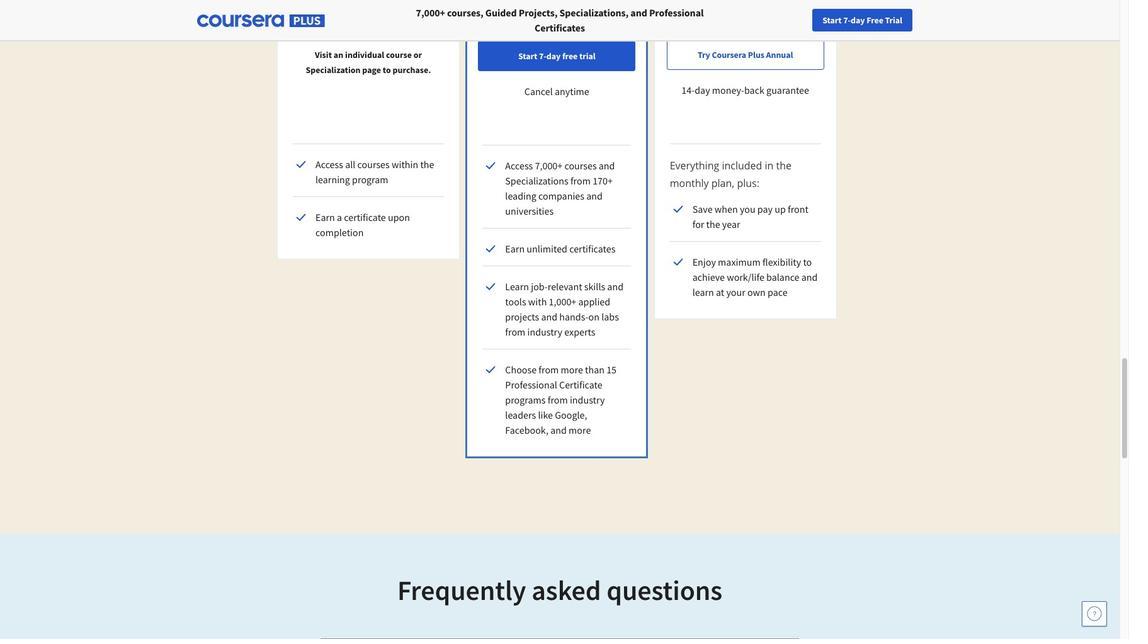 Task type: locate. For each thing, give the bounding box(es) containing it.
1 horizontal spatial start
[[823, 14, 842, 26]]

1 horizontal spatial professional
[[650, 6, 704, 19]]

1 vertical spatial start
[[519, 50, 538, 62]]

and down google, at the bottom of page
[[551, 424, 567, 437]]

14-day money-back guarantee
[[682, 84, 810, 96]]

day for free
[[851, 14, 865, 26]]

professional inside 7,000+ courses, guided projects, specializations, and professional certificates
[[650, 6, 704, 19]]

projects
[[506, 311, 539, 323]]

and right balance
[[802, 271, 818, 284]]

0 horizontal spatial start
[[519, 50, 538, 62]]

from down projects on the left of the page
[[506, 326, 526, 338]]

more up certificate at bottom
[[561, 364, 583, 376]]

courses
[[358, 158, 390, 171], [565, 159, 597, 172]]

and inside 7,000+ courses, guided projects, specializations, and professional certificates
[[631, 6, 648, 19]]

start
[[823, 14, 842, 26], [519, 50, 538, 62]]

day left "free"
[[547, 50, 561, 62]]

access up specializations
[[506, 159, 533, 172]]

start 7-day free trial
[[519, 50, 596, 62]]

0 horizontal spatial 7-
[[539, 50, 547, 62]]

earn left a at the top left of the page
[[316, 211, 335, 224]]

1 horizontal spatial the
[[707, 218, 721, 231]]

from up "like"
[[548, 394, 568, 406]]

0 vertical spatial industry
[[528, 326, 563, 338]]

own
[[748, 286, 766, 299]]

start 7-day free trial button
[[813, 9, 913, 32]]

1 vertical spatial professional
[[506, 379, 557, 391]]

0 horizontal spatial professional
[[506, 379, 557, 391]]

0 horizontal spatial access
[[316, 158, 343, 171]]

to right flexibility
[[804, 256, 812, 268]]

1 vertical spatial earn
[[506, 243, 525, 255]]

industry down certificate at bottom
[[570, 394, 605, 406]]

an
[[334, 49, 344, 60]]

the inside save  when you pay up front for the year
[[707, 218, 721, 231]]

2 horizontal spatial day
[[851, 14, 865, 26]]

0 horizontal spatial earn
[[316, 211, 335, 224]]

7- left find
[[844, 14, 851, 26]]

courses,
[[447, 6, 484, 19]]

learn
[[506, 280, 529, 293]]

tools
[[506, 295, 526, 308]]

1 horizontal spatial your
[[870, 14, 886, 26]]

cancel anytime
[[525, 85, 590, 98]]

day left money-
[[695, 84, 710, 96]]

start 7-day free trial
[[823, 14, 903, 26]]

plan,
[[712, 176, 735, 190]]

None search field
[[173, 8, 476, 33]]

0 vertical spatial earn
[[316, 211, 335, 224]]

1 horizontal spatial month
[[561, 16, 595, 30]]

7- for free
[[539, 50, 547, 62]]

7- for free
[[844, 14, 851, 26]]

at
[[716, 286, 725, 299]]

earn left unlimited
[[506, 243, 525, 255]]

industry
[[528, 326, 563, 338], [570, 394, 605, 406]]

your inside "enjoy maximum flexibility to achieve work/life balance and learn at your own pace"
[[727, 286, 746, 299]]

save
[[693, 203, 713, 215]]

1 vertical spatial 7-
[[539, 50, 547, 62]]

and down 'with'
[[541, 311, 558, 323]]

try coursera plus annual button
[[667, 40, 825, 70]]

courses for program
[[358, 158, 390, 171]]

access
[[316, 158, 343, 171], [506, 159, 533, 172]]

in
[[765, 159, 774, 173]]

1 vertical spatial 7,000+
[[535, 159, 563, 172]]

month
[[402, 15, 436, 29], [561, 16, 595, 30]]

1 horizontal spatial earn
[[506, 243, 525, 255]]

access up learning
[[316, 158, 343, 171]]

access all courses within the learning program
[[316, 158, 434, 186]]

professional up try
[[650, 6, 704, 19]]

choose
[[506, 364, 537, 376]]

courses inside access all courses within the learning program
[[358, 158, 390, 171]]

to
[[383, 64, 391, 76], [804, 256, 812, 268]]

1 vertical spatial day
[[547, 50, 561, 62]]

industry down projects on the left of the page
[[528, 326, 563, 338]]

0 vertical spatial professional
[[650, 6, 704, 19]]

0 horizontal spatial day
[[547, 50, 561, 62]]

enjoy maximum flexibility to achieve work/life balance and learn at your own pace
[[693, 256, 818, 299]]

earn inside earn a certificate upon completion
[[316, 211, 335, 224]]

try
[[698, 49, 711, 60]]

save  when you pay up front for the year
[[693, 203, 809, 231]]

1 vertical spatial industry
[[570, 394, 605, 406]]

7,000+ up specializations
[[535, 159, 563, 172]]

0 horizontal spatial the
[[420, 158, 434, 171]]

0 vertical spatial 7,000+
[[416, 6, 445, 19]]

more down google, at the bottom of page
[[569, 424, 591, 437]]

courses up program
[[358, 158, 390, 171]]

1 vertical spatial to
[[804, 256, 812, 268]]

completion
[[316, 226, 364, 239]]

the inside access all courses within the learning program
[[420, 158, 434, 171]]

month inside $59 / month
[[561, 16, 595, 30]]

1 horizontal spatial day
[[695, 84, 710, 96]]

2 horizontal spatial the
[[777, 159, 792, 173]]

within
[[392, 158, 418, 171]]

find
[[852, 14, 868, 26]]

balance
[[767, 271, 800, 284]]

access inside access all courses within the learning program
[[316, 158, 343, 171]]

cancel
[[525, 85, 553, 98]]

1 vertical spatial your
[[727, 286, 746, 299]]

7,000+ left "courses,"
[[416, 6, 445, 19]]

specialization
[[306, 64, 361, 76]]

and right specializations,
[[631, 6, 648, 19]]

1 horizontal spatial industry
[[570, 394, 605, 406]]

the right the within
[[420, 158, 434, 171]]

the right for
[[707, 218, 721, 231]]

$59 / month
[[519, 4, 595, 33]]

0 vertical spatial more
[[561, 364, 583, 376]]

free
[[867, 14, 884, 26]]

more
[[561, 364, 583, 376], [569, 424, 591, 437]]

1 horizontal spatial courses
[[565, 159, 597, 172]]

included
[[722, 159, 763, 173]]

from left the 170+
[[571, 175, 591, 187]]

the right in
[[777, 159, 792, 173]]

day left free
[[851, 14, 865, 26]]

7,000+
[[416, 6, 445, 19], [535, 159, 563, 172]]

professional up programs
[[506, 379, 557, 391]]

1 horizontal spatial access
[[506, 159, 533, 172]]

0 vertical spatial day
[[851, 14, 865, 26]]

0 vertical spatial start
[[823, 14, 842, 26]]

access inside access 7,000+ courses and specializations from 170+ leading companies and universities
[[506, 159, 533, 172]]

enjoy
[[693, 256, 716, 268]]

1 horizontal spatial 7,000+
[[535, 159, 563, 172]]

7,000+ inside 7,000+ courses, guided projects, specializations, and professional certificates
[[416, 6, 445, 19]]

learn job-relevant skills and tools with 1,000+ applied projects and hands-on labs from industry experts
[[506, 280, 624, 338]]

day
[[851, 14, 865, 26], [547, 50, 561, 62], [695, 84, 710, 96]]

find your new career link
[[845, 13, 937, 28]]

start left find
[[823, 14, 842, 26]]

0 horizontal spatial to
[[383, 64, 391, 76]]

upon
[[388, 211, 410, 224]]

to right page
[[383, 64, 391, 76]]

back
[[745, 84, 765, 96]]

maximum
[[718, 256, 761, 268]]

free
[[563, 50, 578, 62]]

like
[[538, 409, 553, 422]]

0 vertical spatial your
[[870, 14, 886, 26]]

and right skills
[[608, 280, 624, 293]]

0 horizontal spatial your
[[727, 286, 746, 299]]

certificate
[[559, 379, 603, 391]]

the inside everything included in the monthly plan, plus:
[[777, 159, 792, 173]]

earn
[[316, 211, 335, 224], [506, 243, 525, 255]]

up
[[775, 203, 786, 215]]

courses up the 170+
[[565, 159, 597, 172]]

0 vertical spatial to
[[383, 64, 391, 76]]

skills
[[585, 280, 606, 293]]

1 horizontal spatial 7-
[[844, 14, 851, 26]]

visit an individual course or specialization page to purchase.
[[306, 49, 431, 76]]

courses inside access 7,000+ courses and specializations from 170+ leading companies and universities
[[565, 159, 597, 172]]

7- left "free"
[[539, 50, 547, 62]]

start up 'cancel'
[[519, 50, 538, 62]]

0 horizontal spatial courses
[[358, 158, 390, 171]]

0 vertical spatial 7-
[[844, 14, 851, 26]]

access for access 7,000+ courses and specializations from 170+ leading companies and universities
[[506, 159, 533, 172]]

1 horizontal spatial to
[[804, 256, 812, 268]]

frequently
[[397, 573, 526, 608]]

specializations,
[[560, 6, 629, 19]]

from
[[571, 175, 591, 187], [506, 326, 526, 338], [539, 364, 559, 376], [548, 394, 568, 406]]

0 horizontal spatial 7,000+
[[416, 6, 445, 19]]

visit
[[315, 49, 332, 60]]

2 vertical spatial day
[[695, 84, 710, 96]]

access for access all courses within the learning program
[[316, 158, 343, 171]]

day for free
[[547, 50, 561, 62]]

on
[[589, 311, 600, 323]]

certificates
[[570, 243, 616, 255]]

experts
[[565, 326, 596, 338]]

0 horizontal spatial industry
[[528, 326, 563, 338]]



Task type: describe. For each thing, give the bounding box(es) containing it.
questions
[[607, 573, 723, 608]]

from right choose
[[539, 364, 559, 376]]

unlimited
[[527, 243, 568, 255]]

companies
[[539, 190, 585, 202]]

everything included in the monthly plan, plus:
[[670, 159, 792, 190]]

leading
[[506, 190, 537, 202]]

program
[[352, 173, 389, 186]]

$49
[[301, 3, 338, 32]]

0 horizontal spatial month
[[402, 15, 436, 29]]

applied
[[579, 295, 611, 308]]

choose from more than 15 professional certificate programs from industry leaders like google, facebook, and more
[[506, 364, 617, 437]]

find your new career
[[852, 14, 931, 26]]

earn for earn unlimited certificates
[[506, 243, 525, 255]]

when
[[715, 203, 738, 215]]

start 7-day free trial button
[[478, 41, 636, 71]]

to inside visit an individual course or specialization page to purchase.
[[383, 64, 391, 76]]

everything
[[670, 159, 720, 173]]

coursera plus image
[[197, 15, 325, 27]]

7,000+ courses, guided projects, specializations, and professional certificates
[[416, 6, 704, 34]]

14-
[[682, 84, 695, 96]]

anytime
[[555, 85, 590, 98]]

universities
[[506, 205, 554, 217]]

year
[[723, 218, 741, 231]]

with
[[528, 295, 547, 308]]

annual
[[766, 49, 793, 60]]

from inside access 7,000+ courses and specializations from 170+ leading companies and universities
[[571, 175, 591, 187]]

/
[[558, 18, 561, 30]]

trial
[[886, 14, 903, 26]]

coursera
[[712, 49, 747, 60]]

from inside 'learn job-relevant skills and tools with 1,000+ applied projects and hands-on labs from industry experts'
[[506, 326, 526, 338]]

labs
[[602, 311, 619, 323]]

google,
[[555, 409, 587, 422]]

15
[[607, 364, 617, 376]]

courses for 170+
[[565, 159, 597, 172]]

certificates
[[535, 21, 585, 34]]

page
[[362, 64, 381, 76]]

money-
[[712, 84, 745, 96]]

1,000+
[[549, 295, 577, 308]]

projects,
[[519, 6, 558, 19]]

programs
[[506, 394, 546, 406]]

specializations
[[506, 175, 569, 187]]

or
[[414, 49, 422, 60]]

new
[[888, 14, 905, 26]]

frequently asked questions
[[397, 573, 723, 608]]

industry inside choose from more than 15 professional certificate programs from industry leaders like google, facebook, and more
[[570, 394, 605, 406]]

relevant
[[548, 280, 583, 293]]

front
[[788, 203, 809, 215]]

earn for earn a certificate upon completion
[[316, 211, 335, 224]]

plus:
[[737, 176, 760, 190]]

guided
[[486, 6, 517, 19]]

industry inside 'learn job-relevant skills and tools with 1,000+ applied projects and hands-on labs from industry experts'
[[528, 326, 563, 338]]

leaders
[[506, 409, 536, 422]]

facebook,
[[506, 424, 549, 437]]

pace
[[768, 286, 788, 299]]

start for start 7-day free trial
[[823, 14, 842, 26]]

individual
[[345, 49, 385, 60]]

and inside "enjoy maximum flexibility to achieve work/life balance and learn at your own pace"
[[802, 271, 818, 284]]

guarantee
[[767, 84, 810, 96]]

earn unlimited certificates
[[506, 243, 616, 255]]

learn
[[693, 286, 714, 299]]

a
[[337, 211, 342, 224]]

plus
[[748, 49, 765, 60]]

and inside choose from more than 15 professional certificate programs from industry leaders like google, facebook, and more
[[551, 424, 567, 437]]

asked
[[532, 573, 601, 608]]

access 7,000+ courses and specializations from 170+ leading companies and universities
[[506, 159, 615, 217]]

start for start 7-day free trial
[[519, 50, 538, 62]]

help center image
[[1087, 607, 1103, 622]]

trial
[[580, 50, 596, 62]]

try coursera plus annual
[[698, 49, 793, 60]]

to inside "enjoy maximum flexibility to achieve work/life balance and learn at your own pace"
[[804, 256, 812, 268]]

purchase.
[[393, 64, 431, 76]]

flexibility
[[763, 256, 802, 268]]

hands-
[[560, 311, 589, 323]]

for
[[693, 218, 705, 231]]

certificate
[[344, 211, 386, 224]]

all
[[345, 158, 356, 171]]

1 vertical spatial more
[[569, 424, 591, 437]]

and up the 170+
[[599, 159, 615, 172]]

$59
[[519, 4, 556, 33]]

work/life
[[727, 271, 765, 284]]

7,000+ inside access 7,000+ courses and specializations from 170+ leading companies and universities
[[535, 159, 563, 172]]

learning
[[316, 173, 350, 186]]

achieve
[[693, 271, 725, 284]]

professional inside choose from more than 15 professional certificate programs from industry leaders like google, facebook, and more
[[506, 379, 557, 391]]

170+
[[593, 175, 613, 187]]

earn a certificate upon completion
[[316, 211, 410, 239]]

and down the 170+
[[587, 190, 603, 202]]

you
[[740, 203, 756, 215]]

career
[[906, 14, 931, 26]]



Task type: vqa. For each thing, say whether or not it's contained in the screenshot.
industry
yes



